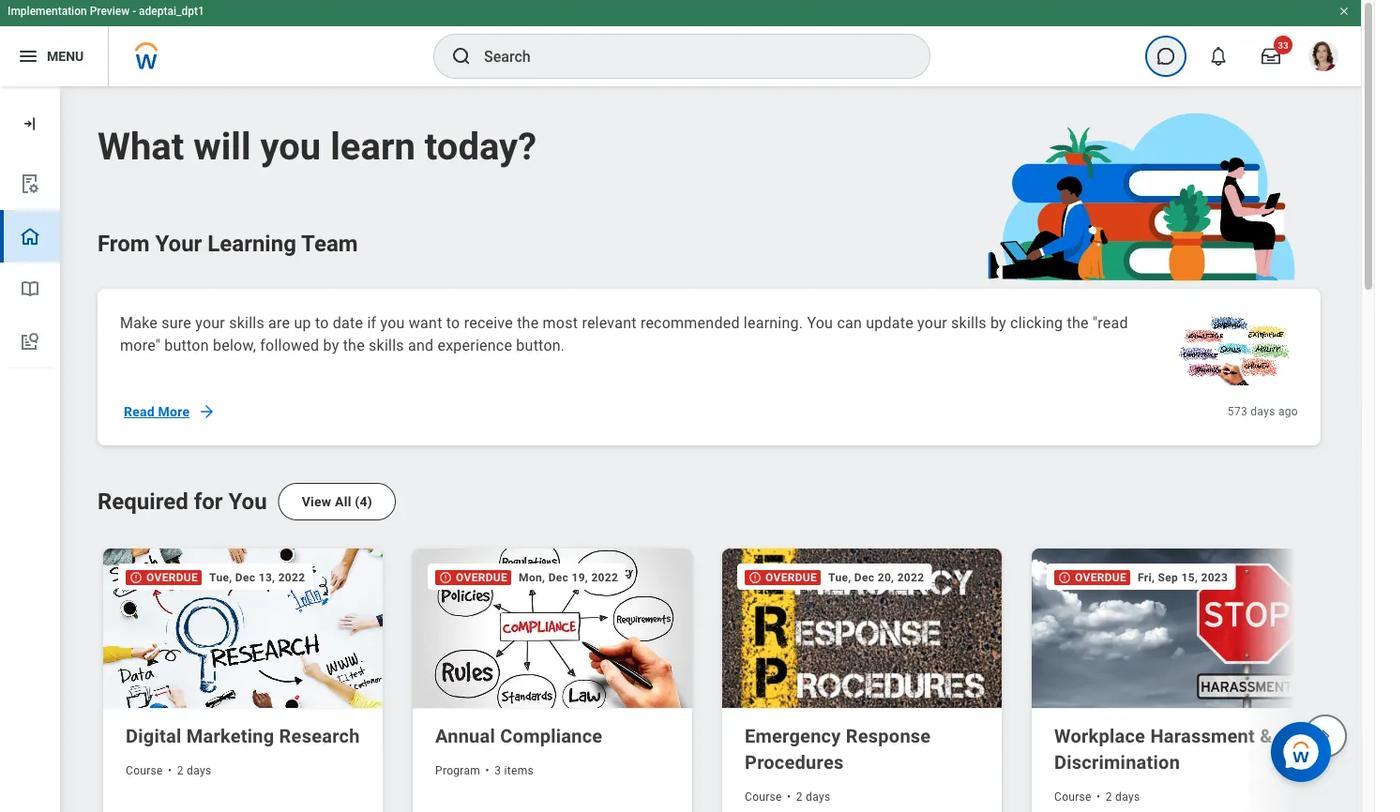 Task type: locate. For each thing, give the bounding box(es) containing it.
1 horizontal spatial 2
[[796, 790, 803, 804]]

course for digital marketing research
[[126, 764, 163, 777]]

all
[[335, 494, 351, 510]]

are
[[268, 314, 290, 332]]

1 dec from the left
[[235, 571, 256, 584]]

to
[[315, 314, 329, 332], [446, 314, 460, 332]]

emergency
[[745, 725, 841, 747]]

1 exclamation circle image from the left
[[749, 571, 762, 584]]

0 horizontal spatial course
[[126, 764, 163, 777]]

overdue down required for you
[[146, 571, 198, 584]]

tue,
[[209, 571, 232, 584], [829, 571, 852, 584]]

the up 'button.'
[[517, 314, 539, 332]]

0 vertical spatial list
[[0, 158, 60, 369]]

items
[[504, 764, 534, 777]]

view all (4) button
[[278, 483, 396, 521]]

1 vertical spatial by
[[323, 336, 339, 354]]

exclamation circle image
[[129, 571, 143, 584], [439, 571, 452, 584]]

justify image
[[17, 45, 39, 68]]

implementation preview -   adeptai_dpt1
[[8, 5, 204, 18]]

2 exclamation circle image from the left
[[1058, 571, 1072, 584]]

course down procedures
[[745, 790, 782, 804]]

1 horizontal spatial course
[[745, 790, 782, 804]]

the down date on the left top
[[343, 336, 365, 354]]

1 horizontal spatial your
[[918, 314, 948, 332]]

annual compliance link
[[435, 723, 674, 750]]

fri, sep 15, 2023
[[1138, 571, 1229, 584]]

2 days for digital
[[177, 764, 212, 777]]

list for chevron right image
[[98, 543, 1333, 813]]

mon, dec 19, 2022
[[519, 571, 619, 584]]

1 vertical spatial list
[[98, 543, 1333, 813]]

2 tue, from the left
[[829, 571, 852, 584]]

dec for response
[[855, 571, 875, 584]]

followed
[[260, 336, 319, 354]]

your right update
[[918, 314, 948, 332]]

2 days down 'discrimination'
[[1106, 790, 1140, 804]]

0 horizontal spatial you
[[229, 488, 267, 515]]

course
[[126, 764, 163, 777], [745, 790, 782, 804], [1055, 790, 1092, 804]]

0 horizontal spatial exclamation circle image
[[129, 571, 143, 584]]

1 vertical spatial you
[[381, 314, 405, 332]]

overdue for workplace
[[1075, 571, 1127, 584]]

you
[[807, 314, 833, 332], [229, 488, 267, 515]]

dec left 20,
[[855, 571, 875, 584]]

days
[[1251, 405, 1276, 418], [187, 764, 212, 777], [806, 790, 831, 804], [1116, 790, 1140, 804]]

overdue left the 'tue, dec 20, 2022' on the right bottom of page
[[766, 571, 817, 584]]

2 dec from the left
[[549, 571, 569, 584]]

sure
[[162, 314, 191, 332]]

2 horizontal spatial 2
[[1106, 790, 1113, 804]]

1 horizontal spatial list
[[98, 543, 1333, 813]]

more
[[158, 404, 190, 420]]

days down 'discrimination'
[[1116, 790, 1140, 804]]

read
[[124, 404, 155, 420]]

20,
[[878, 571, 895, 584]]

digital marketing research link
[[126, 723, 364, 750]]

1 tue, from the left
[[209, 571, 232, 584]]

search image
[[450, 45, 473, 68]]

mon,
[[519, 571, 545, 584]]

list for transformation import icon at the top of page
[[0, 158, 60, 369]]

15,
[[1182, 571, 1198, 584]]

1 horizontal spatial 2 days
[[796, 790, 831, 804]]

close environment banner image
[[1339, 6, 1350, 17]]

2 horizontal spatial the
[[1067, 314, 1089, 332]]

you right if
[[381, 314, 405, 332]]

you right will
[[260, 124, 321, 168]]

course down 'discrimination'
[[1055, 790, 1092, 804]]

2 2022 from the left
[[592, 571, 619, 584]]

2022
[[278, 571, 305, 584], [592, 571, 619, 584], [898, 571, 925, 584]]

report parameter image
[[19, 173, 41, 195]]

2 down procedures
[[796, 790, 803, 804]]

tue, left '13,' at the left of the page
[[209, 571, 232, 584]]

workplace harassment & discrimination link
[[1055, 723, 1293, 776]]

2022 right '13,' at the left of the page
[[278, 571, 305, 584]]

0 horizontal spatial 2 days
[[177, 764, 212, 777]]

want
[[409, 314, 443, 332]]

overdue for digital
[[146, 571, 198, 584]]

you right for
[[229, 488, 267, 515]]

2
[[177, 764, 184, 777], [796, 790, 803, 804], [1106, 790, 1113, 804]]

response
[[846, 725, 931, 747]]

0 horizontal spatial 2
[[177, 764, 184, 777]]

workplace harassment & discrimination image
[[1032, 549, 1316, 709]]

33 button
[[1251, 36, 1293, 77]]

clicking
[[1011, 314, 1063, 332]]

your up "button"
[[195, 314, 225, 332]]

menu banner
[[0, 0, 1361, 86]]

inbox large image
[[1262, 47, 1281, 66]]

1 horizontal spatial you
[[381, 314, 405, 332]]

2 down "digital"
[[177, 764, 184, 777]]

if
[[367, 314, 377, 332]]

relevant
[[582, 314, 637, 332]]

2022 right 20,
[[898, 571, 925, 584]]

skills up below,
[[229, 314, 265, 332]]

1 vertical spatial you
[[229, 488, 267, 515]]

to right the want
[[446, 314, 460, 332]]

to right up
[[315, 314, 329, 332]]

you left can
[[807, 314, 833, 332]]

2022 right 19,
[[592, 571, 619, 584]]

1 to from the left
[[315, 314, 329, 332]]

1 overdue from the left
[[146, 571, 198, 584]]

1 horizontal spatial you
[[807, 314, 833, 332]]

3 overdue from the left
[[766, 571, 817, 584]]

fri,
[[1138, 571, 1155, 584]]

0 horizontal spatial to
[[315, 314, 329, 332]]

1 horizontal spatial tue,
[[829, 571, 852, 584]]

0 vertical spatial you
[[807, 314, 833, 332]]

2 horizontal spatial dec
[[855, 571, 875, 584]]

procedures
[[745, 751, 844, 774]]

skills
[[229, 314, 265, 332], [951, 314, 987, 332], [369, 336, 404, 354]]

0 vertical spatial you
[[260, 124, 321, 168]]

dec for compliance
[[549, 571, 569, 584]]

1 horizontal spatial skills
[[369, 336, 404, 354]]

required for you
[[98, 488, 267, 515]]

course down "digital"
[[126, 764, 163, 777]]

update
[[866, 314, 914, 332]]

skills down if
[[369, 336, 404, 354]]

list containing digital marketing research
[[98, 543, 1333, 813]]

0 horizontal spatial your
[[195, 314, 225, 332]]

notifications large image
[[1209, 47, 1228, 66]]

2 days down marketing
[[177, 764, 212, 777]]

2 horizontal spatial 2022
[[898, 571, 925, 584]]

3 dec from the left
[[855, 571, 875, 584]]

&
[[1260, 725, 1273, 747]]

annual compliance
[[435, 725, 603, 747]]

0 horizontal spatial by
[[323, 336, 339, 354]]

1 2022 from the left
[[278, 571, 305, 584]]

0 horizontal spatial exclamation circle image
[[749, 571, 762, 584]]

0 horizontal spatial 2022
[[278, 571, 305, 584]]

course for emergency response procedures
[[745, 790, 782, 804]]

skills left clicking
[[951, 314, 987, 332]]

dec left '13,' at the left of the page
[[235, 571, 256, 584]]

days left ago at the right of page
[[1251, 405, 1276, 418]]

2022 for marketing
[[278, 571, 305, 584]]

list
[[0, 158, 60, 369], [98, 543, 1333, 813]]

0 vertical spatial by
[[991, 314, 1007, 332]]

overdue left mon,
[[456, 571, 508, 584]]

0 horizontal spatial tue,
[[209, 571, 232, 584]]

3
[[495, 764, 501, 777]]

exclamation circle image
[[749, 571, 762, 584], [1058, 571, 1072, 584]]

1 horizontal spatial dec
[[549, 571, 569, 584]]

course for workplace harassment & discrimination
[[1055, 790, 1092, 804]]

exclamation circle image for emergency response procedures
[[749, 571, 762, 584]]

4 overdue from the left
[[1075, 571, 1127, 584]]

arrow right image
[[197, 403, 216, 421]]

0 horizontal spatial dec
[[235, 571, 256, 584]]

by down date on the left top
[[323, 336, 339, 354]]

you
[[260, 124, 321, 168], [381, 314, 405, 332]]

workplace
[[1055, 725, 1146, 747]]

overdue for annual
[[456, 571, 508, 584]]

dec left 19,
[[549, 571, 569, 584]]

chevron right image
[[1317, 728, 1334, 745]]

573
[[1228, 405, 1248, 418]]

below,
[[213, 336, 256, 354]]

0 horizontal spatial list
[[0, 158, 60, 369]]

2 overdue from the left
[[456, 571, 508, 584]]

exclamation circle image down required
[[129, 571, 143, 584]]

the left "read
[[1067, 314, 1089, 332]]

1 horizontal spatial exclamation circle image
[[1058, 571, 1072, 584]]

overdue left fri,
[[1075, 571, 1127, 584]]

2 for digital
[[177, 764, 184, 777]]

days down procedures
[[806, 790, 831, 804]]

exclamation circle image left mon,
[[439, 571, 452, 584]]

by
[[991, 314, 1007, 332], [323, 336, 339, 354]]

1 horizontal spatial 2022
[[592, 571, 619, 584]]

menu
[[47, 48, 84, 64]]

by left clicking
[[991, 314, 1007, 332]]

tue, left 20,
[[829, 571, 852, 584]]

transformation import image
[[21, 114, 39, 133]]

573 days ago
[[1228, 405, 1299, 418]]

button.
[[516, 336, 565, 354]]

and
[[408, 336, 434, 354]]

2 horizontal spatial 2 days
[[1106, 790, 1140, 804]]

view all (4)
[[302, 494, 372, 510]]

1 your from the left
[[195, 314, 225, 332]]

the
[[517, 314, 539, 332], [1067, 314, 1089, 332], [343, 336, 365, 354]]

learn
[[330, 124, 416, 168]]

overdue
[[146, 571, 198, 584], [456, 571, 508, 584], [766, 571, 817, 584], [1075, 571, 1127, 584]]

2 days
[[177, 764, 212, 777], [796, 790, 831, 804], [1106, 790, 1140, 804]]

2 for emergency
[[796, 790, 803, 804]]

emergency response procedures
[[745, 725, 931, 774]]

days for emergency response procedures
[[806, 790, 831, 804]]

days down marketing
[[187, 764, 212, 777]]

required
[[98, 488, 188, 515]]

1 horizontal spatial to
[[446, 314, 460, 332]]

2 days down procedures
[[796, 790, 831, 804]]

2 down 'discrimination'
[[1106, 790, 1113, 804]]

2 exclamation circle image from the left
[[439, 571, 452, 584]]

read more button
[[113, 393, 224, 431]]

"read
[[1093, 314, 1129, 332]]

0 horizontal spatial skills
[[229, 314, 265, 332]]

2 horizontal spatial course
[[1055, 790, 1092, 804]]

3 2022 from the left
[[898, 571, 925, 584]]

experience
[[438, 336, 512, 354]]

1 horizontal spatial exclamation circle image
[[439, 571, 452, 584]]

1 exclamation circle image from the left
[[129, 571, 143, 584]]

tue, for marketing
[[209, 571, 232, 584]]

you inside make sure your skills are up to date if you want to receive the most relevant recommended learning. you can update your skills by clicking the "read more" button below, followed by the skills and experience button.
[[807, 314, 833, 332]]



Task type: describe. For each thing, give the bounding box(es) containing it.
read more
[[124, 404, 190, 420]]

19,
[[572, 571, 588, 584]]

view
[[302, 494, 332, 510]]

will
[[194, 124, 251, 168]]

exclamation circle image for digital marketing research
[[129, 571, 143, 584]]

digital marketing research image
[[103, 549, 387, 709]]

2 horizontal spatial skills
[[951, 314, 987, 332]]

home image
[[19, 225, 41, 248]]

overdue for emergency
[[766, 571, 817, 584]]

exclamation circle image for annual compliance
[[439, 571, 452, 584]]

implementation
[[8, 5, 87, 18]]

dec for marketing
[[235, 571, 256, 584]]

0 horizontal spatial the
[[343, 336, 365, 354]]

menu button
[[0, 26, 108, 86]]

2022 for compliance
[[592, 571, 619, 584]]

recommended
[[641, 314, 740, 332]]

0 horizontal spatial you
[[260, 124, 321, 168]]

from
[[98, 230, 150, 257]]

3 items
[[495, 764, 534, 777]]

days for digital marketing research
[[187, 764, 212, 777]]

up
[[294, 314, 311, 332]]

2 days for emergency
[[796, 790, 831, 804]]

research
[[279, 725, 360, 747]]

most
[[543, 314, 578, 332]]

adeptai_dpt1
[[139, 5, 204, 18]]

more"
[[120, 336, 161, 354]]

2022 for response
[[898, 571, 925, 584]]

sep
[[1158, 571, 1179, 584]]

emergency response procedures image
[[723, 549, 1006, 709]]

receive
[[464, 314, 513, 332]]

make
[[120, 314, 158, 332]]

from your learning team
[[98, 230, 358, 257]]

13,
[[259, 571, 275, 584]]

preview
[[90, 5, 130, 18]]

tue, dec 13, 2022
[[209, 571, 305, 584]]

can
[[837, 314, 862, 332]]

2 to from the left
[[446, 314, 460, 332]]

you inside make sure your skills are up to date if you want to receive the most relevant recommended learning. you can update your skills by clicking the "read more" button below, followed by the skills and experience button.
[[381, 314, 405, 332]]

(4)
[[355, 494, 372, 510]]

what will you learn today?
[[98, 124, 537, 168]]

annual compliance image
[[413, 549, 696, 709]]

discrimination
[[1055, 751, 1180, 774]]

skills g1d7b27a60_1920.jpg image
[[1171, 312, 1299, 386]]

days for workplace harassment & discrimination
[[1116, 790, 1140, 804]]

1 horizontal spatial by
[[991, 314, 1007, 332]]

ago
[[1279, 405, 1299, 418]]

program
[[435, 764, 481, 777]]

tue, dec 20, 2022
[[829, 571, 925, 584]]

today?
[[425, 124, 537, 168]]

33
[[1278, 39, 1289, 51]]

2 days for workplace
[[1106, 790, 1140, 804]]

profile logan mcneil image
[[1309, 41, 1339, 75]]

annual
[[435, 725, 495, 747]]

exclamation circle image for workplace harassment & discrimination
[[1058, 571, 1072, 584]]

emergency response procedures link
[[745, 723, 983, 776]]

-
[[132, 5, 136, 18]]

date
[[333, 314, 363, 332]]

2023
[[1201, 571, 1229, 584]]

Search Workday  search field
[[484, 36, 891, 77]]

compliance
[[500, 725, 603, 747]]

tue, for response
[[829, 571, 852, 584]]

make sure your skills are up to date if you want to receive the most relevant recommended learning. you can update your skills by clicking the "read more" button below, followed by the skills and experience button.
[[120, 314, 1129, 354]]

workplace harassment & discrimination
[[1055, 725, 1273, 774]]

learning
[[208, 230, 296, 257]]

2 for workplace
[[1106, 790, 1113, 804]]

button
[[164, 336, 209, 354]]

2 your from the left
[[918, 314, 948, 332]]

your
[[155, 230, 202, 257]]

harassment
[[1151, 725, 1255, 747]]

team
[[301, 230, 358, 257]]

what
[[98, 124, 184, 168]]

digital marketing research
[[126, 725, 360, 747]]

learning.
[[744, 314, 803, 332]]

digital
[[126, 725, 182, 747]]

1 horizontal spatial the
[[517, 314, 539, 332]]

book open image
[[19, 278, 41, 300]]

marketing
[[186, 725, 274, 747]]

for
[[194, 488, 223, 515]]



Task type: vqa. For each thing, say whether or not it's contained in the screenshot.


